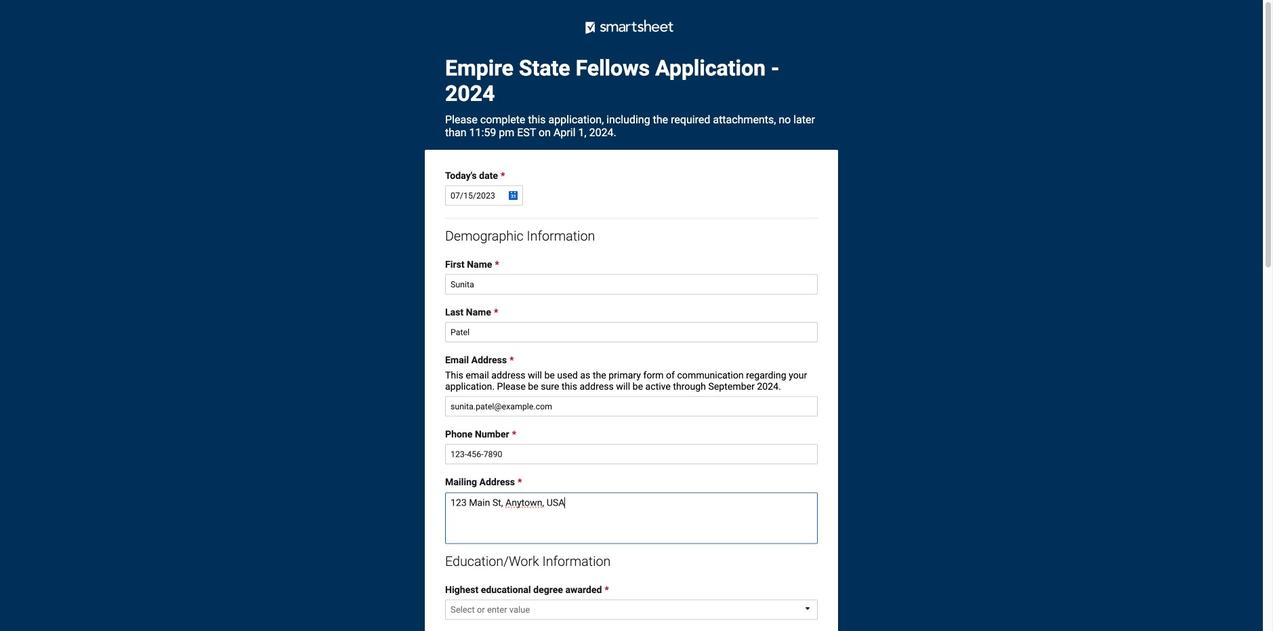 Task type: vqa. For each thing, say whether or not it's contained in the screenshot.
logo
yes



Task type: describe. For each thing, give the bounding box(es) containing it.
logo image
[[551, 7, 713, 47]]

choose a date image
[[508, 190, 519, 201]]



Task type: locate. For each thing, give the bounding box(es) containing it.
None field
[[445, 274, 818, 295], [445, 322, 818, 342], [445, 396, 818, 417], [445, 444, 818, 464], [445, 274, 818, 295], [445, 322, 818, 342], [445, 396, 818, 417], [445, 444, 818, 464]]

application
[[445, 584, 818, 624]]

Today's date field
[[445, 185, 523, 206]]

None text field
[[445, 493, 818, 544]]



